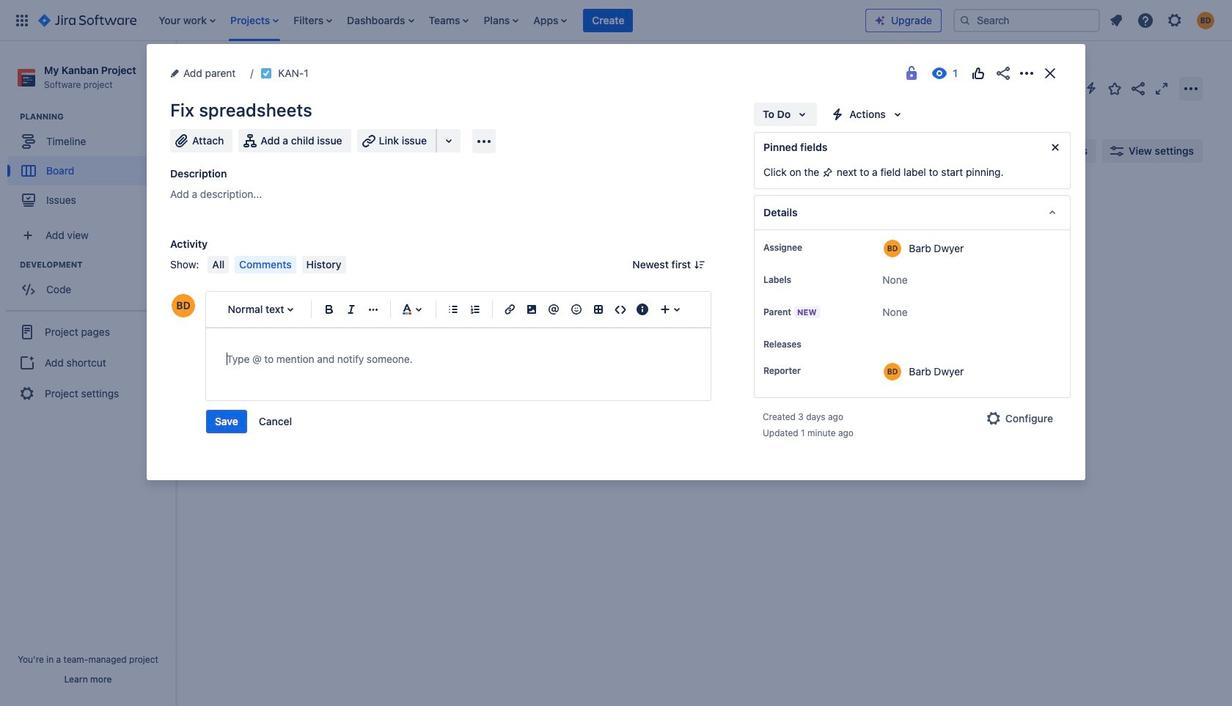 Task type: locate. For each thing, give the bounding box(es) containing it.
7 list item from the left
[[529, 0, 572, 41]]

Comment - Main content area, start typing to enter text. text field
[[227, 351, 690, 368]]

1 vertical spatial heading
[[20, 259, 175, 271]]

create column image
[[829, 192, 846, 210]]

Search field
[[954, 8, 1100, 32]]

bold ⌘b image
[[320, 301, 338, 318]]

link web pages and more image
[[440, 132, 458, 150]]

details element
[[754, 195, 1071, 230]]

1 list item from the left
[[154, 0, 220, 41]]

more information about barb dwyer image
[[884, 240, 902, 257]]

primary element
[[9, 0, 866, 41]]

more information about barb dwyer image
[[884, 363, 902, 381]]

5 list item from the left
[[424, 0, 473, 41]]

star kan board image
[[1106, 80, 1124, 97]]

info panel image
[[634, 301, 651, 318]]

bullet list ⌘⇧8 image
[[444, 301, 462, 318]]

None search field
[[954, 8, 1100, 32]]

jira software image
[[38, 11, 137, 29], [38, 11, 137, 29]]

banner
[[0, 0, 1232, 41]]

hide message image
[[1047, 139, 1064, 156]]

dialog
[[147, 44, 1086, 480]]

list item
[[154, 0, 220, 41], [226, 0, 283, 41], [289, 0, 337, 41], [343, 0, 418, 41], [424, 0, 473, 41], [479, 0, 523, 41], [529, 0, 572, 41], [583, 0, 633, 41]]

task image
[[261, 67, 272, 79], [218, 266, 230, 277]]

6 list item from the left
[[479, 0, 523, 41]]

4 list item from the left
[[343, 0, 418, 41]]

add image, video, or file image
[[523, 301, 541, 318]]

menu bar
[[205, 256, 349, 274]]

copy link to issue image
[[306, 67, 317, 78]]

search image
[[959, 14, 971, 26]]

0 horizontal spatial task image
[[218, 266, 230, 277]]

list
[[151, 0, 866, 41], [1103, 7, 1223, 33]]

group
[[7, 111, 175, 219], [7, 259, 175, 309], [6, 310, 170, 415], [206, 410, 301, 433]]

3 list item from the left
[[289, 0, 337, 41]]

2 list item from the left
[[226, 0, 283, 41]]

0 vertical spatial heading
[[20, 111, 175, 123]]

1 horizontal spatial task image
[[261, 67, 272, 79]]

1 vertical spatial task image
[[218, 266, 230, 277]]

heading
[[20, 111, 175, 123], [20, 259, 175, 271]]

1 heading from the top
[[20, 111, 175, 123]]

more formatting image
[[365, 301, 382, 318]]

0 horizontal spatial list
[[151, 0, 866, 41]]



Task type: describe. For each thing, give the bounding box(es) containing it.
emoji image
[[567, 301, 585, 318]]

close image
[[1042, 65, 1059, 82]]

sidebar element
[[0, 41, 176, 706]]

vote options: no one has voted for this issue yet. image
[[970, 65, 987, 82]]

actions image
[[1018, 65, 1036, 82]]

8 list item from the left
[[583, 0, 633, 41]]

link image
[[501, 301, 519, 318]]

code snippet image
[[612, 301, 629, 318]]

add people image
[[361, 142, 378, 160]]

numbered list ⌘⇧7 image
[[467, 301, 484, 318]]

mention image
[[545, 301, 563, 318]]

Search this board text field
[[207, 138, 274, 164]]

1 horizontal spatial list
[[1103, 7, 1223, 33]]

table image
[[589, 301, 607, 318]]

enter full screen image
[[1153, 80, 1171, 97]]

italic ⌘i image
[[343, 301, 360, 318]]

2 heading from the top
[[20, 259, 175, 271]]

0 vertical spatial task image
[[261, 67, 272, 79]]



Task type: vqa. For each thing, say whether or not it's contained in the screenshot.
'SETTINGS' icon
no



